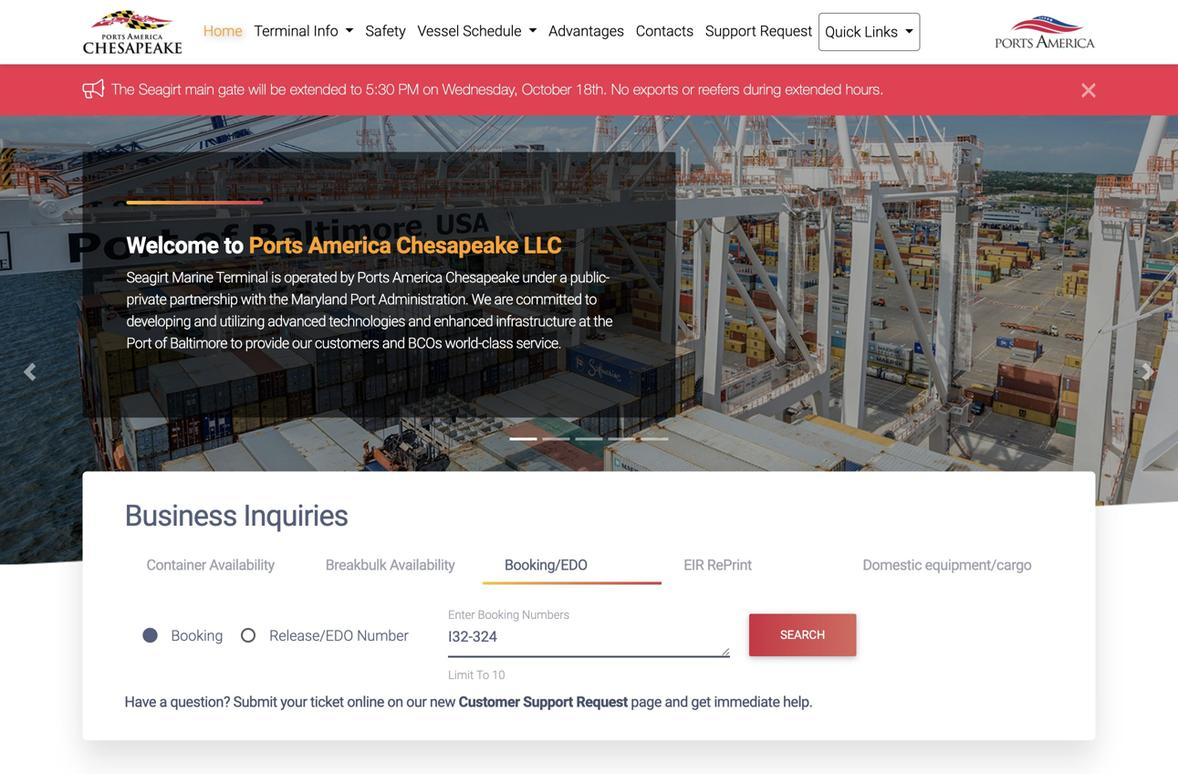 Task type: vqa. For each thing, say whether or not it's contained in the screenshot.
Lading
no



Task type: locate. For each thing, give the bounding box(es) containing it.
october
[[522, 80, 572, 98]]

2 availability from the left
[[390, 557, 455, 574]]

1 horizontal spatial ports
[[357, 269, 390, 286]]

the seagirt main gate will be extended to 5:30 pm on wednesday, october 18th.  no exports or reefers during extended hours. link
[[112, 80, 884, 98]]

0 vertical spatial america
[[308, 232, 391, 259]]

to left 5:30
[[351, 80, 362, 98]]

1 horizontal spatial the
[[594, 313, 613, 330]]

page
[[631, 694, 662, 711]]

help.
[[784, 694, 813, 711]]

1 vertical spatial terminal
[[216, 269, 268, 286]]

0 horizontal spatial america
[[308, 232, 391, 259]]

on right online
[[388, 694, 403, 711]]

1 horizontal spatial a
[[560, 269, 567, 286]]

1 horizontal spatial on
[[423, 80, 439, 98]]

request inside 'link'
[[760, 22, 813, 40]]

be
[[270, 80, 286, 98]]

limit
[[448, 668, 474, 682]]

1 horizontal spatial support
[[706, 22, 757, 40]]

0 horizontal spatial port
[[126, 335, 152, 352]]

1 vertical spatial booking
[[171, 627, 223, 644]]

terminal info
[[254, 22, 342, 40]]

0 vertical spatial booking
[[478, 608, 520, 622]]

technologies
[[329, 313, 405, 330]]

0 vertical spatial terminal
[[254, 22, 310, 40]]

1 vertical spatial our
[[407, 694, 427, 711]]

and down the partnership
[[194, 313, 217, 330]]

gate
[[218, 80, 245, 98]]

booking up question?
[[171, 627, 223, 644]]

0 horizontal spatial extended
[[290, 80, 347, 98]]

1 vertical spatial america
[[393, 269, 443, 286]]

world-
[[445, 335, 482, 352]]

at
[[579, 313, 591, 330]]

breakbulk
[[326, 557, 387, 574]]

terminal left info
[[254, 22, 310, 40]]

extended
[[290, 80, 347, 98], [786, 80, 842, 98]]

service.
[[516, 335, 562, 352]]

1 horizontal spatial availability
[[390, 557, 455, 574]]

baltimore
[[170, 335, 227, 352]]

seagirt right the
[[139, 80, 181, 98]]

2 extended from the left
[[786, 80, 842, 98]]

under
[[523, 269, 557, 286]]

to inside "the seagirt main gate will be extended to 5:30 pm on wednesday, october 18th.  no exports or reefers during extended hours." "alert"
[[351, 80, 362, 98]]

0 horizontal spatial on
[[388, 694, 403, 711]]

contacts link
[[630, 13, 700, 49]]

port
[[350, 291, 375, 308], [126, 335, 152, 352]]

0 vertical spatial our
[[292, 335, 312, 352]]

ports
[[249, 232, 303, 259], [357, 269, 390, 286]]

0 horizontal spatial ports
[[249, 232, 303, 259]]

0 horizontal spatial our
[[292, 335, 312, 352]]

terminal
[[254, 22, 310, 40], [216, 269, 268, 286]]

0 vertical spatial on
[[423, 80, 439, 98]]

port up technologies
[[350, 291, 375, 308]]

request left the quick
[[760, 22, 813, 40]]

support right customer on the left bottom of page
[[523, 694, 573, 711]]

ports america chesapeake image
[[0, 115, 1179, 626]]

search button
[[750, 614, 857, 656]]

seagirt up private
[[126, 269, 169, 286]]

business
[[125, 499, 237, 533]]

breakbulk availability link
[[304, 549, 483, 582]]

a inside seagirt marine terminal is operated by ports america chesapeake under a public- private partnership with the maryland port administration.                         we are committed to developing and utilizing advanced technologies and enhanced infrastructure at the port of baltimore to provide                         our customers and bcos world-class service.
[[560, 269, 567, 286]]

and left get
[[665, 694, 688, 711]]

support up reefers
[[706, 22, 757, 40]]

1 vertical spatial request
[[577, 694, 628, 711]]

support request
[[706, 22, 813, 40]]

1 horizontal spatial request
[[760, 22, 813, 40]]

welcome
[[126, 232, 219, 259]]

the seagirt main gate will be extended to 5:30 pm on wednesday, october 18th.  no exports or reefers during extended hours.
[[112, 80, 884, 98]]

0 horizontal spatial a
[[159, 694, 167, 711]]

to up with
[[224, 232, 244, 259]]

1 vertical spatial chesapeake
[[446, 269, 519, 286]]

1 horizontal spatial extended
[[786, 80, 842, 98]]

1 horizontal spatial america
[[393, 269, 443, 286]]

america
[[308, 232, 391, 259], [393, 269, 443, 286]]

operated
[[284, 269, 337, 286]]

support request link
[[700, 13, 819, 49]]

1 vertical spatial a
[[159, 694, 167, 711]]

0 vertical spatial seagirt
[[139, 80, 181, 98]]

to
[[351, 80, 362, 98], [224, 232, 244, 259], [585, 291, 597, 308], [230, 335, 242, 352]]

0 vertical spatial a
[[560, 269, 567, 286]]

advanced
[[268, 313, 326, 330]]

availability up enter at bottom left
[[390, 557, 455, 574]]

a
[[560, 269, 567, 286], [159, 694, 167, 711]]

eir reprint
[[684, 557, 752, 574]]

request left page on the right of page
[[577, 694, 628, 711]]

our down the advanced
[[292, 335, 312, 352]]

seagirt marine terminal is operated by ports america chesapeake under a public- private partnership with the maryland port administration.                         we are committed to developing and utilizing advanced technologies and enhanced infrastructure at the port of baltimore to provide                         our customers and bcos world-class service.
[[126, 269, 613, 352]]

main
[[185, 80, 214, 98]]

on right pm
[[423, 80, 439, 98]]

availability down business inquiries
[[209, 557, 275, 574]]

america up by
[[308, 232, 391, 259]]

customer
[[459, 694, 520, 711]]

america up administration.
[[393, 269, 443, 286]]

a right under in the left of the page
[[560, 269, 567, 286]]

domestic equipment/cargo link
[[841, 549, 1054, 582]]

chesapeake
[[397, 232, 519, 259], [446, 269, 519, 286]]

question?
[[170, 694, 230, 711]]

chesapeake inside seagirt marine terminal is operated by ports america chesapeake under a public- private partnership with the maryland port administration.                         we are committed to developing and utilizing advanced technologies and enhanced infrastructure at the port of baltimore to provide                         our customers and bcos world-class service.
[[446, 269, 519, 286]]

0 horizontal spatial booking
[[171, 627, 223, 644]]

ports right by
[[357, 269, 390, 286]]

or
[[683, 80, 695, 98]]

our left new
[[407, 694, 427, 711]]

the
[[112, 80, 135, 98]]

1 vertical spatial ports
[[357, 269, 390, 286]]

0 vertical spatial request
[[760, 22, 813, 40]]

18th.
[[576, 80, 608, 98]]

0 horizontal spatial the
[[269, 291, 288, 308]]

1 vertical spatial seagirt
[[126, 269, 169, 286]]

extended right the be
[[290, 80, 347, 98]]

request
[[760, 22, 813, 40], [577, 694, 628, 711]]

new
[[430, 694, 456, 711]]

customers
[[315, 335, 379, 352]]

1 vertical spatial port
[[126, 335, 152, 352]]

a right have
[[159, 694, 167, 711]]

1 availability from the left
[[209, 557, 275, 574]]

booking right enter at bottom left
[[478, 608, 520, 622]]

0 horizontal spatial support
[[523, 694, 573, 711]]

booking
[[478, 608, 520, 622], [171, 627, 223, 644]]

hours.
[[846, 80, 884, 98]]

0 horizontal spatial availability
[[209, 557, 275, 574]]

1 vertical spatial support
[[523, 694, 573, 711]]

0 vertical spatial ports
[[249, 232, 303, 259]]

the down is
[[269, 291, 288, 308]]

1 extended from the left
[[290, 80, 347, 98]]

to down utilizing
[[230, 335, 242, 352]]

class
[[482, 335, 513, 352]]

seagirt
[[139, 80, 181, 98], [126, 269, 169, 286]]

0 vertical spatial support
[[706, 22, 757, 40]]

and
[[194, 313, 217, 330], [408, 313, 431, 330], [383, 335, 405, 352], [665, 694, 688, 711]]

welcome to ports america chesapeake llc
[[126, 232, 562, 259]]

info
[[314, 22, 339, 40]]

terminal up with
[[216, 269, 268, 286]]

marine
[[172, 269, 213, 286]]

enhanced
[[434, 313, 493, 330]]

1 vertical spatial on
[[388, 694, 403, 711]]

ports up is
[[249, 232, 303, 259]]

inquiries
[[243, 499, 348, 533]]

wednesday,
[[443, 80, 518, 98]]

port left "of"
[[126, 335, 152, 352]]

of
[[155, 335, 167, 352]]

0 vertical spatial the
[[269, 291, 288, 308]]

the right at
[[594, 313, 613, 330]]

the seagirt main gate will be extended to 5:30 pm on wednesday, october 18th.  no exports or reefers during extended hours. alert
[[0, 64, 1179, 115]]

0 vertical spatial port
[[350, 291, 375, 308]]

domestic
[[863, 557, 922, 574]]

advantages
[[549, 22, 625, 40]]

extended right during
[[786, 80, 842, 98]]



Task type: describe. For each thing, give the bounding box(es) containing it.
we
[[472, 291, 491, 308]]

on inside "alert"
[[423, 80, 439, 98]]

links
[[865, 23, 899, 41]]

1 horizontal spatial booking
[[478, 608, 520, 622]]

private
[[126, 291, 167, 308]]

equipment/cargo
[[926, 557, 1032, 574]]

reefers
[[699, 80, 740, 98]]

maryland
[[291, 291, 347, 308]]

to down public- at the top
[[585, 291, 597, 308]]

number
[[357, 627, 409, 644]]

container
[[147, 557, 206, 574]]

our inside seagirt marine terminal is operated by ports america chesapeake under a public- private partnership with the maryland port administration.                         we are committed to developing and utilizing advanced technologies and enhanced infrastructure at the port of baltimore to provide                         our customers and bcos world-class service.
[[292, 335, 312, 352]]

by
[[340, 269, 354, 286]]

immediate
[[714, 694, 780, 711]]

vessel
[[418, 22, 460, 40]]

partnership
[[170, 291, 238, 308]]

vessel schedule
[[418, 22, 525, 40]]

developing
[[126, 313, 191, 330]]

availability for breakbulk availability
[[390, 557, 455, 574]]

bullhorn image
[[83, 79, 112, 98]]

committed
[[516, 291, 582, 308]]

are
[[494, 291, 513, 308]]

release/edo number
[[270, 627, 409, 644]]

support inside "support request" 'link'
[[706, 22, 757, 40]]

safety
[[366, 22, 406, 40]]

provide
[[245, 335, 289, 352]]

pm
[[399, 80, 419, 98]]

get
[[692, 694, 711, 711]]

seagirt inside seagirt marine terminal is operated by ports america chesapeake under a public- private partnership with the maryland port administration.                         we are committed to developing and utilizing advanced technologies and enhanced infrastructure at the port of baltimore to provide                         our customers and bcos world-class service.
[[126, 269, 169, 286]]

limit to 10
[[448, 668, 505, 682]]

terminal inside seagirt marine terminal is operated by ports america chesapeake under a public- private partnership with the maryland port administration.                         we are committed to developing and utilizing advanced technologies and enhanced infrastructure at the port of baltimore to provide                         our customers and bcos world-class service.
[[216, 269, 268, 286]]

1 horizontal spatial port
[[350, 291, 375, 308]]

and down administration.
[[408, 313, 431, 330]]

llc
[[524, 232, 562, 259]]

seagirt inside "alert"
[[139, 80, 181, 98]]

5:30
[[366, 80, 395, 98]]

quick links
[[826, 23, 902, 41]]

customer support request link
[[459, 694, 628, 711]]

ports inside seagirt marine terminal is operated by ports america chesapeake under a public- private partnership with the maryland port administration.                         we are committed to developing and utilizing advanced technologies and enhanced infrastructure at the port of baltimore to provide                         our customers and bcos world-class service.
[[357, 269, 390, 286]]

business inquiries
[[125, 499, 348, 533]]

safety link
[[360, 13, 412, 49]]

submit
[[233, 694, 277, 711]]

home link
[[198, 13, 248, 49]]

exports
[[634, 80, 679, 98]]

Enter Booking Numbers text field
[[448, 626, 730, 657]]

have a question? submit your ticket online on our new customer support request page and get immediate help.
[[125, 694, 813, 711]]

have
[[125, 694, 156, 711]]

bcos
[[408, 335, 442, 352]]

is
[[271, 269, 281, 286]]

0 vertical spatial chesapeake
[[397, 232, 519, 259]]

administration.
[[379, 291, 469, 308]]

release/edo
[[270, 627, 354, 644]]

booking/edo
[[505, 557, 588, 574]]

to
[[477, 668, 490, 682]]

enter
[[448, 608, 475, 622]]

no
[[612, 80, 629, 98]]

infrastructure
[[496, 313, 576, 330]]

1 horizontal spatial our
[[407, 694, 427, 711]]

eir
[[684, 557, 704, 574]]

during
[[744, 80, 782, 98]]

container availability link
[[125, 549, 304, 582]]

numbers
[[522, 608, 570, 622]]

booking/edo link
[[483, 549, 662, 585]]

vessel schedule link
[[412, 13, 543, 49]]

public-
[[570, 269, 610, 286]]

breakbulk availability
[[326, 557, 455, 574]]

utilizing
[[220, 313, 265, 330]]

container availability
[[147, 557, 275, 574]]

search
[[781, 628, 826, 642]]

enter booking numbers
[[448, 608, 570, 622]]

advantages link
[[543, 13, 630, 49]]

reprint
[[708, 557, 752, 574]]

and left bcos
[[383, 335, 405, 352]]

quick
[[826, 23, 861, 41]]

availability for container availability
[[209, 557, 275, 574]]

eir reprint link
[[662, 549, 841, 582]]

will
[[249, 80, 266, 98]]

home
[[204, 22, 243, 40]]

america inside seagirt marine terminal is operated by ports america chesapeake under a public- private partnership with the maryland port administration.                         we are committed to developing and utilizing advanced technologies and enhanced infrastructure at the port of baltimore to provide                         our customers and bcos world-class service.
[[393, 269, 443, 286]]

0 horizontal spatial request
[[577, 694, 628, 711]]

contacts
[[636, 22, 694, 40]]

with
[[241, 291, 266, 308]]

10
[[492, 668, 505, 682]]

your
[[281, 694, 307, 711]]

close image
[[1083, 79, 1096, 101]]

quick links link
[[819, 13, 921, 51]]

1 vertical spatial the
[[594, 313, 613, 330]]

online
[[347, 694, 384, 711]]

terminal info link
[[248, 13, 360, 49]]



